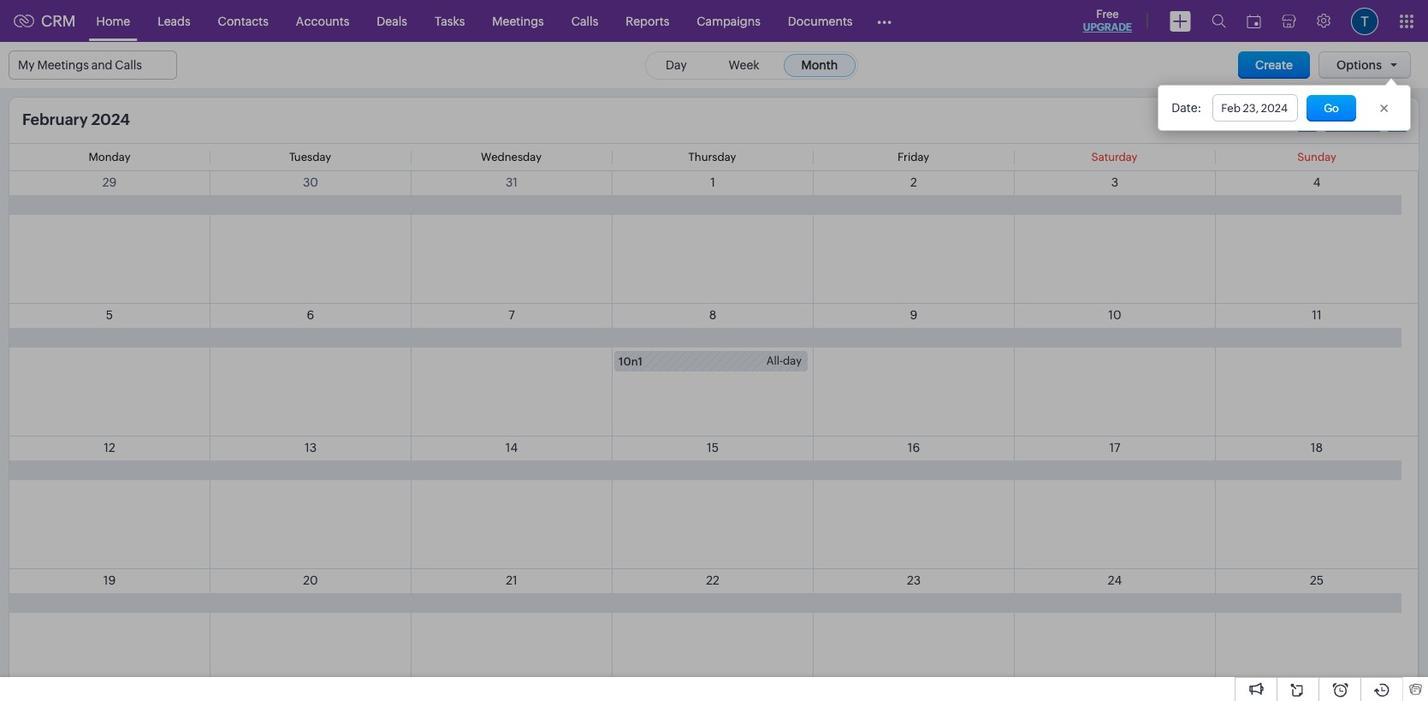 Task type: locate. For each thing, give the bounding box(es) containing it.
meetings
[[492, 14, 544, 28], [37, 58, 89, 72]]

calls right and
[[115, 58, 142, 72]]

february
[[22, 110, 88, 128]]

day
[[783, 354, 802, 367]]

0 horizontal spatial calls
[[115, 58, 142, 72]]

leads link
[[144, 0, 204, 42]]

sunday
[[1298, 151, 1337, 164]]

documents link
[[775, 0, 867, 42]]

19
[[103, 574, 116, 587]]

calls left reports
[[572, 14, 599, 28]]

accounts
[[296, 14, 350, 28]]

create
[[1256, 58, 1293, 72]]

tuesday
[[289, 151, 331, 164]]

calls link
[[558, 0, 612, 42]]

home link
[[83, 0, 144, 42]]

31
[[506, 175, 518, 189]]

week
[[729, 58, 760, 71]]

2
[[911, 175, 918, 189]]

friday
[[898, 151, 930, 164]]

saturday
[[1092, 151, 1138, 164]]

16
[[908, 441, 920, 455]]

30
[[303, 175, 318, 189]]

10n1
[[619, 355, 643, 368]]

1 vertical spatial meetings
[[37, 58, 89, 72]]

0 horizontal spatial meetings
[[37, 58, 89, 72]]

22
[[706, 574, 720, 587]]

3
[[1112, 175, 1119, 189]]

meetings right my
[[37, 58, 89, 72]]

contacts link
[[204, 0, 282, 42]]

today link
[[1324, 109, 1382, 132]]

calls
[[572, 14, 599, 28], [115, 58, 142, 72]]

my meetings and calls
[[18, 58, 142, 72]]

None button
[[1307, 95, 1357, 121]]

24
[[1108, 574, 1122, 587]]

month link
[[784, 54, 856, 77]]

12
[[104, 441, 115, 455]]

29
[[102, 175, 117, 189]]

my
[[18, 58, 35, 72]]

monday
[[89, 151, 131, 164]]

february 2024
[[22, 110, 130, 128]]

23
[[907, 574, 921, 587]]

1 horizontal spatial meetings
[[492, 14, 544, 28]]

14
[[506, 441, 518, 455]]

meetings left calls link
[[492, 14, 544, 28]]

1 horizontal spatial calls
[[572, 14, 599, 28]]

21
[[506, 574, 518, 587]]

mmm d, yyyy text field
[[1213, 94, 1299, 122]]

upgrade
[[1084, 21, 1133, 33]]

15
[[707, 441, 719, 455]]

free upgrade
[[1084, 8, 1133, 33]]

0 vertical spatial calls
[[572, 14, 599, 28]]

tasks link
[[421, 0, 479, 42]]

home
[[96, 14, 130, 28]]



Task type: vqa. For each thing, say whether or not it's contained in the screenshot.
Week link
yes



Task type: describe. For each thing, give the bounding box(es) containing it.
contacts
[[218, 14, 269, 28]]

18
[[1311, 441, 1324, 455]]

1 vertical spatial calls
[[115, 58, 142, 72]]

options
[[1337, 58, 1383, 72]]

6
[[307, 308, 314, 322]]

13
[[305, 441, 317, 455]]

meetings link
[[479, 0, 558, 42]]

reports
[[626, 14, 670, 28]]

crm link
[[14, 12, 76, 30]]

4
[[1314, 175, 1321, 189]]

wednesday
[[481, 151, 542, 164]]

free
[[1097, 8, 1119, 21]]

date:
[[1172, 101, 1202, 115]]

25
[[1311, 574, 1324, 587]]

week link
[[711, 54, 778, 77]]

all-
[[767, 354, 783, 367]]

7
[[509, 308, 515, 322]]

day
[[666, 58, 687, 71]]

0 vertical spatial meetings
[[492, 14, 544, 28]]

8
[[709, 308, 717, 322]]

tasks
[[435, 14, 465, 28]]

all-day
[[767, 354, 802, 367]]

day link
[[648, 54, 705, 77]]

crm
[[41, 12, 76, 30]]

accounts link
[[282, 0, 363, 42]]

reports link
[[612, 0, 683, 42]]

10
[[1109, 308, 1122, 322]]

5
[[106, 308, 113, 322]]

leads
[[158, 14, 191, 28]]

2024
[[91, 110, 130, 128]]

thursday
[[689, 151, 737, 164]]

11
[[1313, 308, 1322, 322]]

campaigns link
[[683, 0, 775, 42]]

and
[[91, 58, 113, 72]]

17
[[1110, 441, 1121, 455]]

month
[[802, 58, 838, 71]]

9
[[911, 308, 918, 322]]

1
[[711, 175, 716, 189]]

deals link
[[363, 0, 421, 42]]

documents
[[788, 14, 853, 28]]

today
[[1338, 114, 1368, 127]]

deals
[[377, 14, 407, 28]]

20
[[303, 574, 318, 587]]

campaigns
[[697, 14, 761, 28]]



